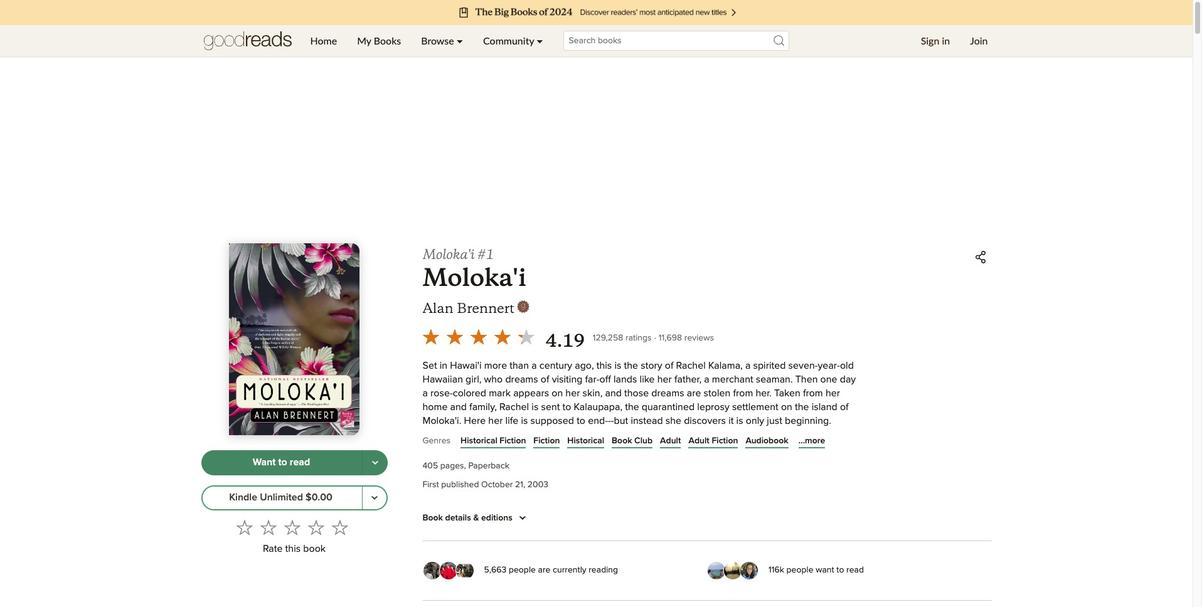 Task type: vqa. For each thing, say whether or not it's contained in the screenshot.
Katri K... image
no



Task type: locate. For each thing, give the bounding box(es) containing it.
rate this book
[[263, 544, 326, 554]]

1 horizontal spatial of
[[665, 361, 674, 371]]

are left currently in the left of the page
[[538, 566, 551, 575]]

from down merchant
[[734, 388, 754, 399]]

dreams
[[506, 375, 538, 385], [652, 388, 685, 399]]

rachel
[[676, 361, 706, 371], [500, 402, 529, 412]]

2 fiction from the left
[[534, 437, 560, 445]]

5,663
[[484, 566, 507, 575]]

&
[[474, 514, 479, 523]]

1 - from the left
[[608, 416, 611, 426]]

a up "stolen"
[[705, 375, 710, 385]]

to inside want to read button
[[278, 458, 287, 468]]

1 horizontal spatial in
[[943, 35, 951, 46]]

kindle
[[229, 493, 257, 503]]

historical down here
[[461, 437, 498, 445]]

0 vertical spatial on
[[552, 388, 563, 399]]

0 horizontal spatial people
[[509, 566, 536, 575]]

1 horizontal spatial fiction
[[534, 437, 560, 445]]

from down then
[[803, 388, 824, 399]]

rate 4 out of 5 image
[[308, 520, 325, 536]]

1 vertical spatial and
[[450, 402, 467, 412]]

adult for adult
[[660, 437, 681, 445]]

home link
[[300, 25, 347, 56]]

#1
[[478, 246, 495, 263]]

far-
[[585, 375, 600, 385]]

1 vertical spatial rachel
[[500, 402, 529, 412]]

is down appears
[[532, 402, 539, 412]]

0 vertical spatial rachel
[[676, 361, 706, 371]]

the down those
[[625, 402, 640, 412]]

set
[[423, 361, 437, 371]]

want to read
[[253, 458, 310, 468]]

1 moloka'i from the top
[[423, 246, 475, 263]]

advertisement element
[[292, 67, 901, 223]]

fiction link
[[534, 435, 560, 447]]

historical for historical fiction
[[461, 437, 498, 445]]

1 horizontal spatial adult
[[689, 437, 710, 445]]

taken
[[775, 388, 801, 399]]

from
[[734, 388, 754, 399], [803, 388, 824, 399]]

...more
[[799, 437, 826, 445]]

of right island
[[841, 402, 849, 412]]

a
[[532, 361, 537, 371], [746, 361, 751, 371], [705, 375, 710, 385], [423, 388, 428, 399]]

home image
[[204, 25, 292, 56]]

like
[[640, 375, 655, 385]]

1 vertical spatial book
[[423, 514, 443, 523]]

129,258 ratings
[[593, 334, 652, 343]]

on down taken
[[782, 402, 793, 412]]

21,
[[515, 481, 526, 489]]

book
[[612, 437, 632, 445], [423, 514, 443, 523]]

paperback
[[469, 462, 510, 471]]

audiobook link
[[746, 435, 789, 447]]

a right than
[[532, 361, 537, 371]]

1 horizontal spatial rachel
[[676, 361, 706, 371]]

people
[[509, 566, 536, 575], [787, 566, 814, 575]]

read right want
[[290, 458, 310, 468]]

▾ right community
[[537, 35, 543, 46]]

moloka'i left #1
[[423, 246, 475, 263]]

116k
[[769, 566, 785, 575]]

off
[[600, 375, 611, 385]]

visiting
[[552, 375, 583, 385]]

who
[[484, 375, 503, 385]]

0 horizontal spatial read
[[290, 458, 310, 468]]

the
[[624, 361, 639, 371], [625, 402, 640, 412], [795, 402, 810, 412]]

community
[[483, 35, 534, 46]]

leprosy
[[698, 402, 730, 412]]

1 horizontal spatial people
[[787, 566, 814, 575]]

stolen
[[704, 388, 731, 399]]

family,
[[470, 402, 497, 412]]

0 vertical spatial and
[[605, 388, 622, 399]]

and
[[605, 388, 622, 399], [450, 402, 467, 412]]

2 from from the left
[[803, 388, 824, 399]]

1 vertical spatial in
[[440, 361, 448, 371]]

fiction down life
[[500, 437, 526, 445]]

1 vertical spatial dreams
[[652, 388, 685, 399]]

pages,
[[441, 462, 466, 471]]

0 vertical spatial in
[[943, 35, 951, 46]]

people for are
[[509, 566, 536, 575]]

audiobook
[[746, 437, 789, 445]]

1 horizontal spatial this
[[597, 361, 612, 371]]

1 fiction from the left
[[500, 437, 526, 445]]

0 horizontal spatial in
[[440, 361, 448, 371]]

1 horizontal spatial on
[[782, 402, 793, 412]]

129,258
[[593, 334, 624, 343]]

is up lands
[[615, 361, 622, 371]]

story
[[641, 361, 663, 371]]

are inside "set in hawai'i more than a century ago, this is the story of rachel kalama, a spirited seven-year-old hawaiian girl, who dreams of visiting far-off lands like her father, a merchant seaman. then one day a rose-colored mark appears on her skin, and those dreams are stolen from her. taken from her home and family, rachel is sent to kalaupapa, the quarantined leprosy settlement on the island of moloka'i. here her life is supposed to end---but instead she discovers it is only just beginning."
[[687, 388, 702, 399]]

published
[[441, 481, 479, 489]]

this up off at bottom
[[597, 361, 612, 371]]

0 horizontal spatial dreams
[[506, 375, 538, 385]]

adult fiction
[[689, 437, 739, 445]]

book title: moloka'i element
[[423, 262, 527, 293]]

on
[[552, 388, 563, 399], [782, 402, 793, 412]]

1 historical from the left
[[461, 437, 498, 445]]

but
[[614, 416, 629, 426]]

her right like
[[658, 375, 672, 385]]

colored
[[453, 388, 487, 399]]

and down off at bottom
[[605, 388, 622, 399]]

1 vertical spatial on
[[782, 402, 793, 412]]

1 horizontal spatial read
[[847, 566, 864, 575]]

is right it
[[737, 416, 744, 426]]

rose-
[[431, 388, 453, 399]]

rachel up father,
[[676, 361, 706, 371]]

None search field
[[553, 31, 799, 51]]

in inside "set in hawai'i more than a century ago, this is the story of rachel kalama, a spirited seven-year-old hawaiian girl, who dreams of visiting far-off lands like her father, a merchant seaman. then one day a rose-colored mark appears on her skin, and those dreams are stolen from her. taken from her home and family, rachel is sent to kalaupapa, the quarantined leprosy settlement on the island of moloka'i. here her life is supposed to end---but instead she discovers it is only just beginning."
[[440, 361, 448, 371]]

kindle unlimited $0.00 link
[[201, 486, 363, 511]]

adult down she
[[660, 437, 681, 445]]

1 people from the left
[[509, 566, 536, 575]]

people for want
[[787, 566, 814, 575]]

on up sent
[[552, 388, 563, 399]]

book inside book details & editions button
[[423, 514, 443, 523]]

alan
[[423, 300, 454, 317]]

girl,
[[466, 375, 482, 385]]

1 horizontal spatial book
[[612, 437, 632, 445]]

adult fiction link
[[689, 435, 739, 447]]

in for sign
[[943, 35, 951, 46]]

0 horizontal spatial rachel
[[500, 402, 529, 412]]

0 horizontal spatial this
[[285, 544, 301, 554]]

in right the sign
[[943, 35, 951, 46]]

0 horizontal spatial adult
[[660, 437, 681, 445]]

moloka'i up alan brennert "link"
[[423, 262, 527, 293]]

instead
[[631, 416, 663, 426]]

read right want on the bottom
[[847, 566, 864, 575]]

browse ▾
[[421, 35, 463, 46]]

club
[[635, 437, 653, 445]]

0 vertical spatial this
[[597, 361, 612, 371]]

2 - from the left
[[611, 416, 614, 426]]

community ▾
[[483, 35, 543, 46]]

community ▾ link
[[473, 25, 553, 56]]

2 historical from the left
[[568, 437, 605, 445]]

2 ▾ from the left
[[537, 35, 543, 46]]

a left rose-
[[423, 388, 428, 399]]

fiction down it
[[712, 437, 739, 445]]

▾ right browse
[[457, 35, 463, 46]]

1 horizontal spatial dreams
[[652, 388, 685, 399]]

0 horizontal spatial are
[[538, 566, 551, 575]]

rating 0 out of 5 group
[[233, 516, 352, 540]]

2003
[[528, 481, 549, 489]]

adult down discovers at right bottom
[[689, 437, 710, 445]]

0 vertical spatial read
[[290, 458, 310, 468]]

ratings
[[626, 334, 652, 343]]

father,
[[675, 375, 702, 385]]

editions
[[482, 514, 513, 523]]

3 fiction from the left
[[712, 437, 739, 445]]

historical inside historical fiction link
[[461, 437, 498, 445]]

- right end-
[[611, 416, 614, 426]]

0 horizontal spatial from
[[734, 388, 754, 399]]

▾ for browse ▾
[[457, 35, 463, 46]]

1 horizontal spatial ▾
[[537, 35, 543, 46]]

0 horizontal spatial fiction
[[500, 437, 526, 445]]

▾ for community ▾
[[537, 35, 543, 46]]

in right set
[[440, 361, 448, 371]]

spirited
[[754, 361, 786, 371]]

her down one
[[826, 388, 841, 399]]

book details & editions
[[423, 514, 513, 523]]

rachel up life
[[500, 402, 529, 412]]

-
[[608, 416, 611, 426], [611, 416, 614, 426]]

top genres for this book element
[[423, 433, 992, 453]]

seaman.
[[756, 375, 793, 385]]

adult for adult fiction
[[689, 437, 710, 445]]

people right 116k
[[787, 566, 814, 575]]

historical for historical
[[568, 437, 605, 445]]

0 vertical spatial of
[[665, 361, 674, 371]]

rate 2 out of 5 image
[[261, 520, 277, 536]]

1 adult from the left
[[660, 437, 681, 445]]

1 vertical spatial read
[[847, 566, 864, 575]]

to right sent
[[563, 402, 572, 412]]

0 horizontal spatial book
[[423, 514, 443, 523]]

2 people from the left
[[787, 566, 814, 575]]

historical
[[461, 437, 498, 445], [568, 437, 605, 445]]

this right rate
[[285, 544, 301, 554]]

of right story
[[665, 361, 674, 371]]

1 horizontal spatial from
[[803, 388, 824, 399]]

alan brennert
[[423, 300, 515, 317]]

this inside "set in hawai'i more than a century ago, this is the story of rachel kalama, a spirited seven-year-old hawaiian girl, who dreams of visiting far-off lands like her father, a merchant seaman. then one day a rose-colored mark appears on her skin, and those dreams are stolen from her. taken from her home and family, rachel is sent to kalaupapa, the quarantined leprosy settlement on the island of moloka'i. here her life is supposed to end---but instead she discovers it is only just beginning."
[[597, 361, 612, 371]]

moloka'i inside moloka'i #1 moloka'i
[[423, 246, 475, 263]]

people right the 5,663
[[509, 566, 536, 575]]

historical down end-
[[568, 437, 605, 445]]

and down colored
[[450, 402, 467, 412]]

0 horizontal spatial of
[[541, 375, 550, 385]]

1 vertical spatial this
[[285, 544, 301, 554]]

- left "but"
[[608, 416, 611, 426]]

sent
[[541, 402, 560, 412]]

1 ▾ from the left
[[457, 35, 463, 46]]

to right want
[[278, 458, 287, 468]]

0 horizontal spatial historical
[[461, 437, 498, 445]]

those
[[625, 388, 649, 399]]

historical fiction
[[461, 437, 526, 445]]

0 vertical spatial book
[[612, 437, 632, 445]]

unlimited
[[260, 493, 303, 503]]

11,698 reviews
[[659, 334, 714, 343]]

2 horizontal spatial fiction
[[712, 437, 739, 445]]

2 horizontal spatial of
[[841, 402, 849, 412]]

reading
[[589, 566, 618, 575]]

1 horizontal spatial historical
[[568, 437, 605, 445]]

1 horizontal spatial are
[[687, 388, 702, 399]]

more
[[484, 361, 507, 371]]

skin,
[[583, 388, 603, 399]]

her down visiting
[[566, 388, 580, 399]]

fiction
[[500, 437, 526, 445], [534, 437, 560, 445], [712, 437, 739, 445]]

goodreads author image
[[517, 301, 530, 313]]

is
[[615, 361, 622, 371], [532, 402, 539, 412], [521, 416, 528, 426], [737, 416, 744, 426]]

adult
[[660, 437, 681, 445], [689, 437, 710, 445]]

fiction down supposed
[[534, 437, 560, 445]]

dreams up quarantined
[[652, 388, 685, 399]]

quarantined
[[642, 402, 695, 412]]

are down father,
[[687, 388, 702, 399]]

book down "but"
[[612, 437, 632, 445]]

book left details
[[423, 514, 443, 523]]

books
[[374, 35, 401, 46]]

dreams down than
[[506, 375, 538, 385]]

average rating of 4.19 stars. figure
[[419, 325, 593, 353]]

405 pages, paperback
[[423, 462, 510, 471]]

2 adult from the left
[[689, 437, 710, 445]]

mark
[[489, 388, 511, 399]]

0 horizontal spatial ▾
[[457, 35, 463, 46]]

0 horizontal spatial on
[[552, 388, 563, 399]]

0 vertical spatial dreams
[[506, 375, 538, 385]]

sign
[[921, 35, 940, 46]]

of down century in the left bottom of the page
[[541, 375, 550, 385]]

0 vertical spatial are
[[687, 388, 702, 399]]

book inside book club link
[[612, 437, 632, 445]]



Task type: describe. For each thing, give the bounding box(es) containing it.
historical fiction link
[[461, 435, 526, 447]]

a up merchant
[[746, 361, 751, 371]]

rate 1 out of 5 image
[[237, 520, 253, 536]]

rate 5 out of 5 image
[[332, 520, 348, 536]]

the most anticipated books of 2024 image
[[140, 0, 1053, 25]]

129,258 ratings and 11,698 reviews figure
[[593, 330, 714, 345]]

fiction for historical fiction
[[500, 437, 526, 445]]

year-
[[818, 361, 841, 371]]

just
[[767, 416, 783, 426]]

book details & editions button
[[423, 511, 530, 526]]

in for set
[[440, 361, 448, 371]]

discovers
[[684, 416, 726, 426]]

only
[[746, 416, 765, 426]]

here
[[464, 416, 486, 426]]

Search by book title or ISBN text field
[[563, 31, 789, 51]]

hawai'i
[[450, 361, 482, 371]]

fiction for adult fiction
[[712, 437, 739, 445]]

join link
[[961, 25, 998, 56]]

details
[[445, 514, 471, 523]]

reviews
[[685, 334, 714, 343]]

11,698
[[659, 334, 683, 343]]

my books link
[[347, 25, 411, 56]]

1 vertical spatial are
[[538, 566, 551, 575]]

her.
[[756, 388, 772, 399]]

life
[[506, 416, 519, 426]]

settlement
[[733, 402, 779, 412]]

to left end-
[[577, 416, 586, 426]]

adult link
[[660, 435, 681, 447]]

book
[[303, 544, 326, 554]]

rate
[[263, 544, 283, 554]]

book for book club
[[612, 437, 632, 445]]

moloka'i.
[[423, 416, 462, 426]]

beginning.
[[785, 416, 832, 426]]

to right want on the bottom
[[837, 566, 845, 575]]

405
[[423, 462, 438, 471]]

genres
[[423, 437, 451, 445]]

0 horizontal spatial and
[[450, 402, 467, 412]]

home
[[310, 35, 337, 46]]

2 vertical spatial of
[[841, 402, 849, 412]]

one
[[821, 375, 838, 385]]

my
[[357, 35, 371, 46]]

1 from from the left
[[734, 388, 754, 399]]

is right life
[[521, 416, 528, 426]]

browse ▾ link
[[411, 25, 473, 56]]

ago,
[[575, 361, 594, 371]]

rate this book element
[[201, 516, 388, 559]]

rating 4.19 out of 5 image
[[419, 325, 538, 349]]

first published october 21, 2003
[[423, 481, 549, 489]]

2 moloka'i from the top
[[423, 262, 527, 293]]

it
[[729, 416, 734, 426]]

kalama,
[[709, 361, 743, 371]]

currently
[[553, 566, 587, 575]]

$0.00
[[306, 493, 333, 503]]

the up beginning.
[[795, 402, 810, 412]]

end-
[[588, 416, 608, 426]]

rate 3 out of 5 image
[[284, 520, 301, 536]]

brennert
[[457, 300, 515, 317]]

sign in link
[[911, 25, 961, 56]]

1 vertical spatial of
[[541, 375, 550, 385]]

want
[[253, 458, 276, 468]]

she
[[666, 416, 682, 426]]

...more button
[[799, 435, 826, 447]]

1 horizontal spatial and
[[605, 388, 622, 399]]

lands
[[614, 375, 637, 385]]

want
[[816, 566, 835, 575]]

the up lands
[[624, 361, 639, 371]]

browse
[[421, 35, 454, 46]]

than
[[510, 361, 529, 371]]

4.19
[[546, 330, 586, 352]]

read inside button
[[290, 458, 310, 468]]

her left life
[[489, 416, 503, 426]]

5,663 people are currently reading
[[484, 566, 618, 575]]

then
[[796, 375, 818, 385]]

want to read button
[[201, 451, 363, 476]]

appears
[[514, 388, 549, 399]]

set in hawai'i more than a century ago, this is the story of rachel kalama, a spirited seven-year-old hawaiian girl, who dreams of visiting far-off lands like her father, a merchant seaman. then one day a rose-colored mark appears on her skin, and those dreams are stolen from her. taken from her home and family, rachel is sent to kalaupapa, the quarantined leprosy settlement on the island of moloka'i. here her life is supposed to end---but instead she discovers it is only just beginning.
[[423, 361, 856, 426]]

alan brennert link
[[423, 300, 530, 318]]

supposed
[[531, 416, 574, 426]]

old
[[841, 361, 854, 371]]

day
[[840, 375, 856, 385]]

island
[[812, 402, 838, 412]]

october
[[482, 481, 513, 489]]

kalaupapa,
[[574, 402, 623, 412]]

book club
[[612, 437, 653, 445]]

merchant
[[712, 375, 754, 385]]

book for book details & editions
[[423, 514, 443, 523]]



